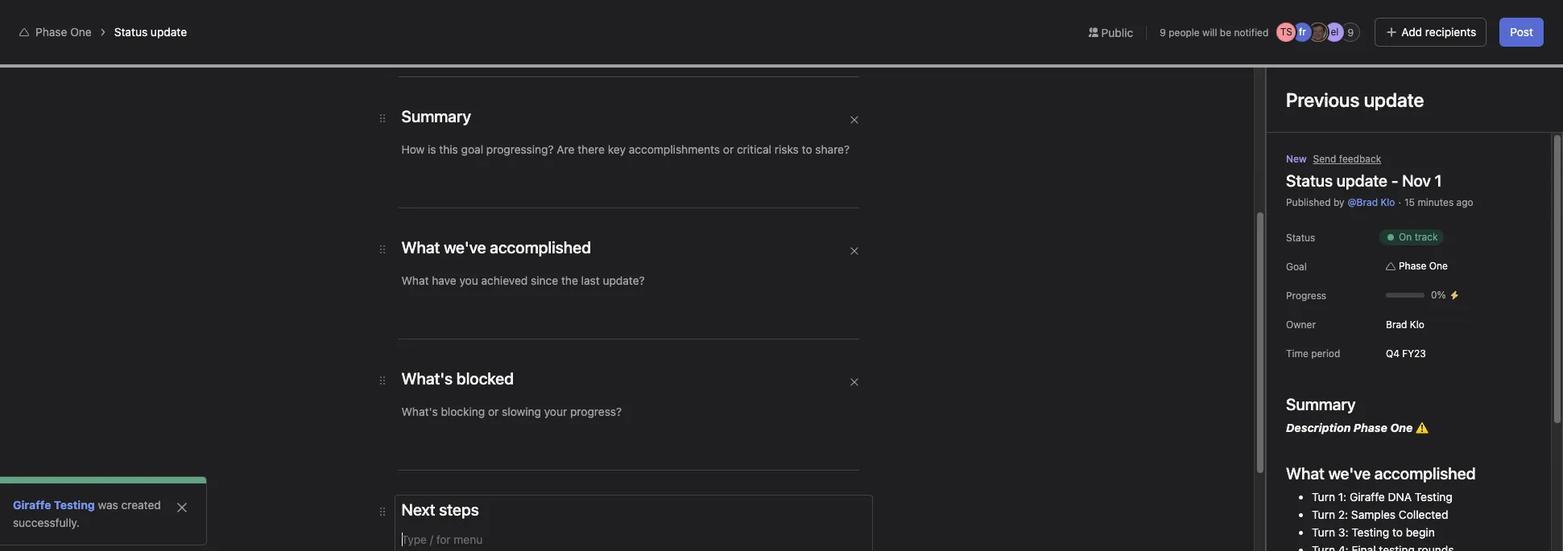Task type: locate. For each thing, give the bounding box(es) containing it.
notified
[[1234, 26, 1269, 38]]

Section title text field
[[402, 368, 514, 391]]

recent
[[416, 421, 458, 435]]

2 turn from the top
[[1312, 508, 1336, 522]]

bk left 15 minutes ago
[[443, 358, 456, 371]]

15
[[1405, 197, 1415, 209], [469, 367, 479, 379]]

track
[[524, 202, 563, 221], [1415, 231, 1438, 243]]

time
[[1286, 348, 1309, 360]]

1 vertical spatial minutes
[[482, 367, 518, 379]]

17
[[1259, 19, 1269, 31]]

by
[[1334, 197, 1345, 209]]

0 vertical spatial ts
[[1281, 26, 1293, 38]]

2 vertical spatial update
[[479, 270, 521, 284]]

0 vertical spatial one
[[70, 25, 92, 39]]

testing down samples
[[1352, 526, 1390, 540]]

0 vertical spatial nov 1
[[1403, 172, 1442, 190]]

status for status update
[[114, 25, 148, 39]]

turn left 2:
[[1312, 508, 1336, 522]]

status update
[[114, 25, 187, 39]]

giraffe
[[1350, 491, 1385, 504], [13, 499, 51, 512]]

- up ·
[[1392, 172, 1399, 190]]

9 down what's
[[1348, 26, 1354, 38]]

nov 1 down what we've accomplished text box
[[533, 270, 566, 284]]

2:
[[1339, 508, 1349, 522]]

1 horizontal spatial ago
[[1457, 197, 1474, 209]]

remove section image
[[849, 247, 859, 256], [849, 378, 859, 387]]

0 horizontal spatial giraffe
[[13, 499, 51, 512]]

1 horizontal spatial -
[[1392, 172, 1399, 190]]

giraffe up samples
[[1350, 491, 1385, 504]]

turn
[[1312, 491, 1336, 504], [1312, 508, 1336, 522], [1312, 526, 1336, 540]]

fr
[[1299, 26, 1306, 38], [1437, 62, 1444, 74]]

new send feedback status update - nov 1 published by @brad klo · 15 minutes ago
[[1286, 153, 1474, 209]]

0 horizontal spatial fr
[[1299, 26, 1306, 38]]

one left ⚠️ icon
[[1391, 421, 1413, 435]]

recent status updates
[[416, 421, 551, 435]]

2 vertical spatial turn
[[1312, 526, 1336, 540]]

0 horizontal spatial klo
[[1381, 197, 1396, 209]]

1 9 from the left
[[1160, 26, 1166, 38]]

1 horizontal spatial phase
[[1354, 421, 1388, 435]]

0 vertical spatial turn
[[1312, 491, 1336, 504]]

0 horizontal spatial track
[[524, 202, 563, 221]]

on
[[1399, 231, 1412, 243]]

1 vertical spatial fr
[[1437, 62, 1444, 74]]

nov 1
[[1403, 172, 1442, 190], [533, 270, 566, 284]]

1 vertical spatial phase
[[1399, 260, 1427, 272]]

0 horizontal spatial minutes
[[482, 367, 518, 379]]

0 vertical spatial ja
[[1314, 26, 1324, 38]]

0 horizontal spatial nov 1
[[533, 270, 566, 284]]

ts left left
[[1281, 26, 1293, 38]]

share button
[[1491, 57, 1544, 80]]

0 horizontal spatial 15
[[469, 367, 479, 379]]

1 horizontal spatial minutes
[[1418, 197, 1454, 209]]

minutes right ·
[[1418, 197, 1454, 209]]

what we've accomplished
[[1286, 465, 1476, 483]]

add recipients button
[[1375, 18, 1487, 47]]

minutes inside latest status update "element"
[[482, 367, 518, 379]]

15 inside latest status update "element"
[[469, 367, 479, 379]]

9 left people
[[1160, 26, 1166, 38]]

0 vertical spatial phase
[[35, 25, 67, 39]]

0 horizontal spatial phase one
[[35, 25, 92, 39]]

15 up recent status updates
[[469, 367, 479, 379]]

15 right ·
[[1405, 197, 1415, 209]]

goal
[[451, 202, 482, 221]]

0 vertical spatial remove section image
[[849, 247, 859, 256]]

fr down the trial
[[1299, 26, 1306, 38]]

free trial 17 days left
[[1259, 7, 1311, 31]]

9
[[1160, 26, 1166, 38], [1348, 26, 1354, 38]]

1 vertical spatial phase one link
[[1380, 259, 1455, 275]]

latest status update element
[[416, 249, 893, 400]]

1 remove section image from the top
[[849, 247, 859, 256]]

ago right ·
[[1457, 197, 1474, 209]]

update
[[151, 25, 187, 39], [1337, 172, 1388, 190], [479, 270, 521, 284]]

info
[[1486, 13, 1503, 25]]

send feedback link
[[1314, 152, 1382, 167]]

1 horizontal spatial klo
[[1410, 319, 1425, 331]]

send
[[1314, 153, 1337, 165]]

today
[[423, 466, 450, 478]]

9 people will be notified
[[1160, 26, 1269, 38]]

0 horizontal spatial phase one link
[[35, 25, 92, 39]]

ago up status updates
[[521, 367, 538, 379]]

1 vertical spatial one
[[1430, 260, 1448, 272]]

minutes
[[1418, 197, 1454, 209], [482, 367, 518, 379]]

goal
[[1286, 261, 1307, 273]]

1 vertical spatial 15
[[469, 367, 479, 379]]

ja left 10 on the top right of the page
[[1452, 62, 1462, 74]]

Goal name text field
[[404, 123, 1148, 181]]

0 horizontal spatial 9
[[1160, 26, 1166, 38]]

klo right brad
[[1410, 319, 1425, 331]]

0 horizontal spatial ts
[[1281, 26, 1293, 38]]

published
[[1286, 197, 1331, 209]]

1 vertical spatial nov 1
[[533, 270, 566, 284]]

close image
[[176, 502, 189, 515]]

- inside latest status update "element"
[[524, 270, 530, 284]]

nov 1 up on track
[[1403, 172, 1442, 190]]

0 vertical spatial track
[[524, 202, 563, 221]]

1 horizontal spatial add
[[1435, 13, 1454, 25]]

what's in my trial?
[[1328, 13, 1411, 25]]

owner
[[1286, 319, 1316, 331]]

1 horizontal spatial bk
[[1402, 62, 1415, 74]]

what
[[1286, 465, 1325, 483]]

q4
[[1386, 348, 1400, 360]]

time period
[[1286, 348, 1341, 360]]

1 vertical spatial bk
[[443, 358, 456, 371]]

klo left ·
[[1381, 197, 1396, 209]]

⚠️ image
[[566, 315, 579, 328]]

begin
[[1406, 526, 1435, 540]]

0 vertical spatial minutes
[[1418, 197, 1454, 209]]

1 vertical spatial klo
[[1410, 319, 1425, 331]]

be
[[1220, 26, 1232, 38]]

one up 0%
[[1430, 260, 1448, 272]]

testing
[[1415, 491, 1453, 504], [54, 499, 95, 512], [1352, 526, 1390, 540]]

feedback
[[1340, 153, 1382, 165]]

1 vertical spatial update
[[1337, 172, 1388, 190]]

0 vertical spatial ago
[[1457, 197, 1474, 209]]

nov 1 inside new send feedback status update - nov 1 published by @brad klo · 15 minutes ago
[[1403, 172, 1442, 190]]

ago
[[1457, 197, 1474, 209], [521, 367, 538, 379]]

0 horizontal spatial update
[[151, 25, 187, 39]]

phase one link
[[35, 25, 92, 39], [1380, 259, 1455, 275]]

bk down add recipients button
[[1402, 62, 1415, 74]]

update for status update - nov 1
[[479, 270, 521, 284]]

1:
[[1339, 491, 1347, 504]]

giraffe testing
[[13, 499, 95, 512]]

2 remove section image from the top
[[849, 378, 859, 387]]

0 horizontal spatial -
[[524, 270, 530, 284]]

1 vertical spatial turn
[[1312, 508, 1336, 522]]

ja left el
[[1314, 26, 1324, 38]]

1 vertical spatial -
[[524, 270, 530, 284]]

·
[[1399, 197, 1402, 209]]

status inside "element"
[[437, 270, 475, 284]]

post button
[[1500, 18, 1544, 47]]

0 horizontal spatial add
[[1402, 25, 1423, 39]]

0%
[[1431, 289, 1447, 301]]

this
[[416, 202, 447, 221]]

0 vertical spatial fr
[[1299, 26, 1306, 38]]

testing up collected at the bottom of the page
[[1415, 491, 1453, 504]]

samples
[[1352, 508, 1396, 522]]

ts
[[1281, 26, 1293, 38], [1418, 62, 1431, 74]]

giraffe inside turn 1: giraffe dna testing turn 2: samples collected turn 3: testing to begin
[[1350, 491, 1385, 504]]

0 vertical spatial update
[[151, 25, 187, 39]]

list box
[[592, 6, 978, 32]]

1 horizontal spatial phase one
[[1399, 260, 1448, 272]]

add
[[1435, 13, 1454, 25], [1402, 25, 1423, 39]]

9 for 9
[[1348, 26, 1354, 38]]

- down what we've accomplished text box
[[524, 270, 530, 284]]

1 turn from the top
[[1312, 491, 1336, 504]]

⚠️ image
[[1416, 422, 1429, 435]]

0 vertical spatial 15
[[1405, 197, 1415, 209]]

giraffe up successfully. at the bottom left of the page
[[13, 499, 51, 512]]

toolbar
[[398, 549, 872, 552]]

1 vertical spatial ago
[[521, 367, 538, 379]]

1 horizontal spatial giraffe
[[1350, 491, 1385, 504]]

phase one
[[35, 25, 92, 39], [1399, 260, 1448, 272]]

1 vertical spatial ts
[[1418, 62, 1431, 74]]

one left the status update
[[70, 25, 92, 39]]

fr left 10 on the top right of the page
[[1437, 62, 1444, 74]]

update inside "element"
[[479, 270, 521, 284]]

remove section image for what's blocked text box
[[849, 378, 859, 387]]

2 horizontal spatial testing
[[1415, 491, 1453, 504]]

1 horizontal spatial track
[[1415, 231, 1438, 243]]

2 horizontal spatial phase
[[1399, 260, 1427, 272]]

ts down add recipients button
[[1418, 62, 1431, 74]]

0 horizontal spatial phase
[[35, 25, 67, 39]]

10
[[1468, 62, 1478, 75]]

1 horizontal spatial 15
[[1405, 197, 1415, 209]]

0 horizontal spatial ago
[[521, 367, 538, 379]]

1 horizontal spatial 9
[[1348, 26, 1354, 38]]

1 horizontal spatial update
[[479, 270, 521, 284]]

1 vertical spatial remove section image
[[849, 378, 859, 387]]

9 for 9 people will be notified
[[1160, 26, 1166, 38]]

turn 1: giraffe dna testing turn 2: samples collected turn 3: testing to begin
[[1312, 491, 1453, 540]]

testing up successfully. at the bottom left of the page
[[54, 499, 95, 512]]

ja
[[1314, 26, 1324, 38], [1452, 62, 1462, 74]]

0 vertical spatial -
[[1392, 172, 1399, 190]]

-
[[1392, 172, 1399, 190], [524, 270, 530, 284]]

bk
[[1402, 62, 1415, 74], [443, 358, 456, 371]]

1 vertical spatial track
[[1415, 231, 1438, 243]]

turn left 1:
[[1312, 491, 1336, 504]]

Section title text field
[[402, 106, 471, 128]]

add billing info
[[1435, 13, 1503, 25]]

1 vertical spatial ja
[[1452, 62, 1462, 74]]

0 vertical spatial klo
[[1381, 197, 1396, 209]]

2 9 from the left
[[1348, 26, 1354, 38]]

turn left "3:"
[[1312, 526, 1336, 540]]

2 vertical spatial one
[[1391, 421, 1413, 435]]

trial?
[[1389, 13, 1411, 25]]

2 horizontal spatial update
[[1337, 172, 1388, 190]]

1 horizontal spatial phase one link
[[1380, 259, 1455, 275]]

klo
[[1381, 197, 1396, 209], [1410, 319, 1425, 331]]

0 horizontal spatial bk
[[443, 358, 456, 371]]

1 horizontal spatial nov 1
[[1403, 172, 1442, 190]]

minutes up status updates
[[482, 367, 518, 379]]

phase
[[35, 25, 67, 39], [1399, 260, 1427, 272], [1354, 421, 1388, 435]]

one
[[70, 25, 92, 39], [1430, 260, 1448, 272], [1391, 421, 1413, 435]]

update
[[844, 208, 882, 222]]



Task type: describe. For each thing, give the bounding box(es) containing it.
fy23
[[1403, 348, 1426, 360]]

1 horizontal spatial fr
[[1437, 62, 1444, 74]]

billing
[[1456, 13, 1483, 25]]

status inside new send feedback status update - nov 1 published by @brad klo · 15 minutes ago
[[1286, 172, 1333, 190]]

created
[[121, 499, 161, 512]]

was created successfully.
[[13, 499, 161, 530]]

1 horizontal spatial ja
[[1452, 62, 1462, 74]]

dna
[[1388, 491, 1412, 504]]

minutes inside new send feedback status update - nov 1 published by @brad klo · 15 minutes ago
[[1418, 197, 1454, 209]]

0 horizontal spatial testing
[[54, 499, 95, 512]]

share
[[1511, 62, 1537, 74]]

15 minutes ago
[[469, 367, 538, 379]]

0 vertical spatial phase one
[[35, 25, 92, 39]]

left
[[1296, 19, 1311, 31]]

2 vertical spatial phase
[[1354, 421, 1388, 435]]

is
[[486, 202, 498, 221]]

brad klo
[[1386, 319, 1425, 331]]

previous update
[[1286, 89, 1425, 111]]

description phase one
[[1286, 421, 1416, 435]]

to
[[1393, 526, 1403, 540]]

status update - nov 1
[[437, 270, 566, 284]]

0 horizontal spatial one
[[70, 25, 92, 39]]

my
[[1373, 13, 1386, 25]]

this goal is on track .
[[416, 202, 567, 221]]

1 horizontal spatial ts
[[1418, 62, 1431, 74]]

giraffe testing link
[[13, 499, 95, 512]]

@brad klo link
[[1348, 197, 1396, 209]]

0.00
[[437, 527, 470, 545]]

free
[[1270, 7, 1291, 19]]

3:
[[1339, 526, 1349, 540]]

1 vertical spatial phase one
[[1399, 260, 1448, 272]]

status for status update - nov 1
[[437, 270, 475, 284]]

1 horizontal spatial testing
[[1352, 526, 1390, 540]]

in
[[1362, 13, 1370, 25]]

q4 fy23
[[1386, 348, 1426, 360]]

2 horizontal spatial one
[[1430, 260, 1448, 272]]

people
[[1169, 26, 1200, 38]]

add billing info button
[[1428, 8, 1510, 31]]

ago inside latest status update "element"
[[521, 367, 538, 379]]

post
[[1511, 25, 1534, 39]]

new
[[1286, 153, 1307, 165]]

on
[[501, 202, 520, 221]]

add for add recipients
[[1402, 25, 1423, 39]]

description
[[1286, 421, 1351, 435]]

collected
[[1399, 508, 1449, 522]]

0 vertical spatial bk
[[1402, 62, 1415, 74]]

.
[[563, 202, 567, 221]]

what's in my trial? button
[[1320, 8, 1419, 31]]

brad
[[1386, 319, 1408, 331]]

bk inside latest status update "element"
[[443, 358, 456, 371]]

recipients
[[1426, 25, 1477, 39]]

nov 1 inside latest status update "element"
[[533, 270, 566, 284]]

el
[[1331, 26, 1339, 38]]

days
[[1272, 19, 1293, 31]]

will
[[1203, 26, 1218, 38]]

status for status
[[1286, 232, 1316, 244]]

0 horizontal spatial ja
[[1314, 26, 1324, 38]]

was
[[98, 499, 118, 512]]

15 inside new send feedback status update - nov 1 published by @brad klo · 15 minutes ago
[[1405, 197, 1415, 209]]

update inside new send feedback status update - nov 1 published by @brad klo · 15 minutes ago
[[1337, 172, 1388, 190]]

update button
[[834, 201, 893, 230]]

public
[[1102, 25, 1134, 39]]

ago inside new send feedback status update - nov 1 published by @brad klo · 15 minutes ago
[[1457, 197, 1474, 209]]

summary
[[1286, 396, 1356, 414]]

trial
[[1293, 7, 1311, 19]]

@brad
[[1348, 197, 1378, 209]]

progress
[[1286, 290, 1327, 302]]

status updates
[[462, 421, 551, 435]]

3 turn from the top
[[1312, 526, 1336, 540]]

what's
[[1328, 13, 1359, 25]]

Section title text field
[[402, 499, 479, 522]]

add for add billing info
[[1435, 13, 1454, 25]]

we've accomplished
[[1329, 465, 1476, 483]]

0 vertical spatial phase one link
[[35, 25, 92, 39]]

on track
[[1399, 231, 1438, 243]]

add recipients
[[1402, 25, 1477, 39]]

- inside new send feedback status update - nov 1 published by @brad klo · 15 minutes ago
[[1392, 172, 1399, 190]]

period
[[1312, 348, 1341, 360]]

update for status update
[[151, 25, 187, 39]]

1 horizontal spatial one
[[1391, 421, 1413, 435]]

successfully.
[[13, 516, 80, 530]]

remove section image
[[849, 115, 859, 125]]

Section title text field
[[402, 237, 591, 259]]

klo inside new send feedback status update - nov 1 published by @brad klo · 15 minutes ago
[[1381, 197, 1396, 209]]

remove section image for what we've accomplished text box
[[849, 247, 859, 256]]



Task type: vqa. For each thing, say whether or not it's contained in the screenshot.
0 likes. Click to like this task image
no



